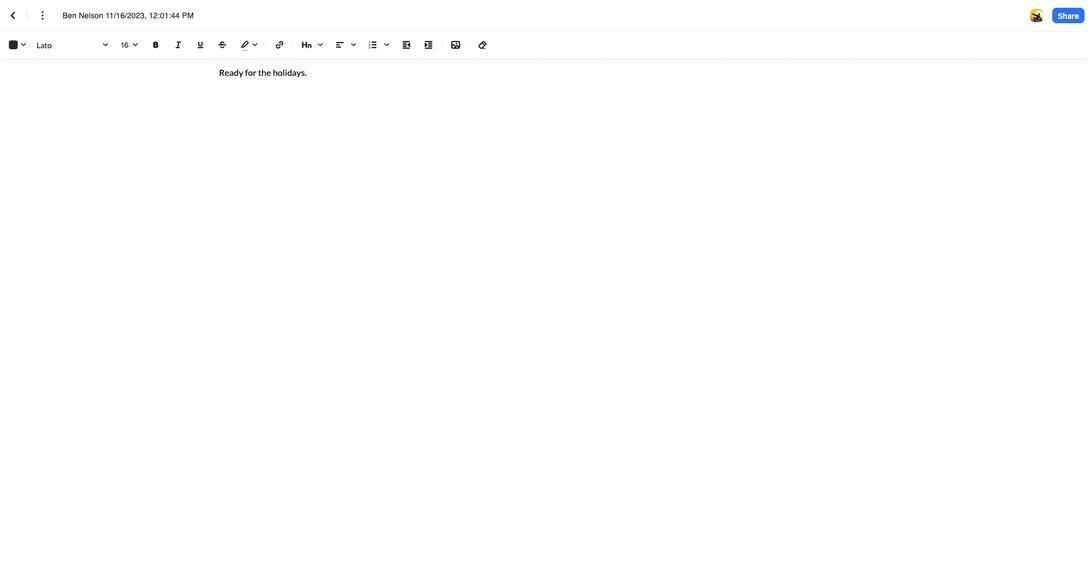 Task type: vqa. For each thing, say whether or not it's contained in the screenshot.
Decrease Indent "ICON"
yes



Task type: describe. For each thing, give the bounding box(es) containing it.
lato
[[37, 40, 52, 50]]

all notes image
[[7, 9, 20, 22]]

open image
[[129, 38, 142, 52]]

link image
[[273, 38, 286, 52]]

more image
[[36, 9, 49, 22]]

increase indent image
[[422, 38, 435, 52]]

share button
[[1053, 8, 1085, 23]]

share
[[1058, 11, 1080, 20]]

strikethrough image
[[216, 38, 229, 52]]



Task type: locate. For each thing, give the bounding box(es) containing it.
underline image
[[194, 38, 207, 52]]

for
[[245, 67, 257, 78]]

bold image
[[150, 38, 163, 52]]

clear style image
[[476, 38, 490, 52]]

decrease indent image
[[400, 38, 413, 52]]

lato button
[[34, 37, 112, 53]]

None text field
[[63, 10, 206, 21], [121, 37, 140, 52], [63, 10, 206, 21], [121, 37, 140, 52]]

ben nelson image
[[1031, 9, 1044, 22]]

italic image
[[172, 38, 185, 52]]

ready for the holidays.
[[219, 67, 307, 78]]

insert image image
[[449, 38, 463, 52]]

the
[[258, 67, 271, 78]]

holidays.
[[273, 67, 307, 78]]

ready
[[219, 67, 243, 78]]



